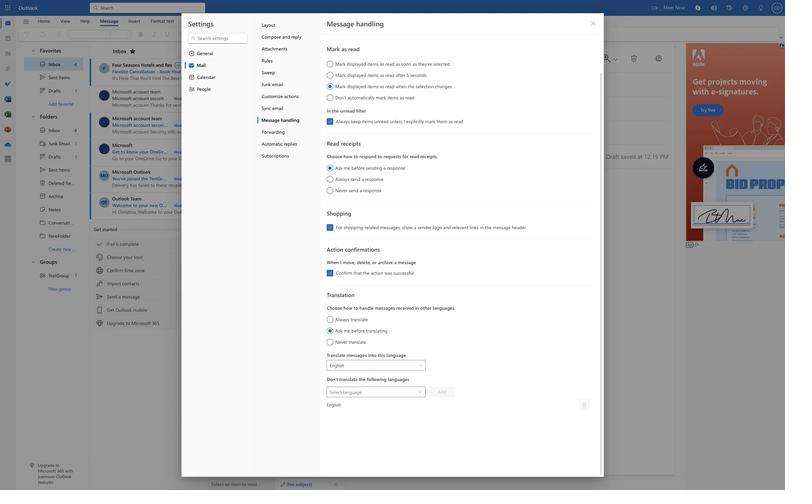 Task type: describe. For each thing, give the bounding box(es) containing it.
as right 'them'
[[449, 118, 453, 125]]

favorites tree
[[24, 42, 83, 110]]

response for always send a response
[[365, 176, 384, 182]]

read up "mark displayed items as read after 5 seconds"
[[386, 61, 395, 67]]

a right sending
[[384, 165, 386, 171]]

received
[[397, 305, 414, 311]]

 inside favorites tree item
[[31, 48, 36, 53]]

view button
[[56, 16, 75, 26]]

delete,
[[357, 259, 371, 266]]

 for 
[[631, 54, 639, 62]]

text
[[167, 18, 174, 24]]

handle
[[360, 305, 374, 311]]

items inside "favorites" tree
[[59, 74, 70, 80]]

a inside list box
[[119, 294, 121, 300]]

message handling inside message handling tab panel
[[327, 19, 384, 28]]

to down get outlook mobile
[[126, 320, 130, 326]]

security for verification
[[150, 95, 166, 101]]

group inside "message list no conversations selected" list box
[[172, 175, 185, 182]]

contacts
[[122, 280, 139, 287]]

items for i
[[362, 118, 373, 125]]

account right outlook.com
[[188, 202, 205, 208]]

as down message handling heading
[[342, 45, 347, 53]]

language
[[387, 352, 406, 358]]

messages inside choose how to handle messages received in other languages. option group
[[375, 305, 395, 311]]

powerpoint image
[[5, 127, 11, 133]]

related
[[365, 224, 379, 231]]

the inside "message list no conversations selected" list box
[[141, 175, 148, 182]]

a right show
[[414, 224, 417, 231]]

favorite
[[58, 101, 74, 107]]

the right the links
[[485, 224, 492, 231]]

create new folder
[[49, 246, 85, 252]]

 down message 'button'
[[106, 32, 110, 36]]

or
[[372, 259, 377, 266]]

message inside 'button'
[[100, 18, 118, 24]]

message button
[[95, 16, 123, 26]]


[[193, 48, 200, 55]]

how
[[175, 149, 184, 155]]

 for in the unread filter
[[328, 119, 332, 124]]

subscriptions
[[262, 153, 289, 159]]

reading pane main content
[[206, 41, 685, 490]]

upgrade for upgrade to microsoft 365
[[107, 320, 125, 326]]

choose how to respond to requests for read receipts. option group
[[327, 152, 592, 195]]

0 vertical spatial response
[[387, 165, 406, 171]]

was for info
[[179, 122, 187, 128]]

onedrive image
[[5, 142, 11, 148]]

security for was
[[152, 122, 168, 128]]

the right in
[[332, 108, 339, 114]]

read left when
[[386, 83, 395, 90]]

 newfolder
[[39, 233, 71, 239]]

options
[[206, 18, 222, 24]]

wed for group
[[174, 176, 182, 181]]

 for 
[[39, 87, 46, 94]]

 tree item for 
[[24, 84, 83, 97]]

as down "mark displayed items as read after 5 seconds"
[[380, 83, 384, 90]]

2  tree item from the top
[[24, 229, 83, 242]]

1 vertical spatial ad
[[688, 242, 693, 247]]

confirmations
[[345, 246, 380, 253]]

 button for favorites
[[27, 44, 39, 56]]

for
[[336, 224, 343, 231]]

mark for mark displayed items as read after 5 seconds
[[335, 72, 346, 78]]

microsoft inside upgrade to microsoft 365 with premium outlook features
[[38, 468, 56, 474]]

general
[[197, 50, 213, 56]]

subscriptions button
[[257, 150, 320, 162]]

how for translate
[[344, 305, 353, 311]]

 tree item
[[24, 176, 83, 190]]

m
[[102, 146, 107, 152]]

automatic replies button
[[257, 138, 320, 150]]

get for get to know your onedrive – how to back up your pc and mobile
[[112, 149, 120, 155]]

settings tab list
[[182, 13, 254, 477]]

four seasons hotels and resorts image
[[99, 63, 110, 74]]

email for sync email
[[272, 105, 283, 111]]

the right when
[[408, 83, 415, 90]]

items inside  deleted items
[[66, 180, 77, 186]]

to inside button
[[242, 481, 247, 488]]

handling inside button
[[281, 117, 300, 123]]

changes
[[435, 83, 452, 90]]

you've
[[112, 175, 126, 182]]

1 inside "favorites" tree
[[75, 87, 77, 94]]

when
[[327, 259, 339, 266]]

0
[[107, 241, 110, 247]]

select a conversation checkbox for get to know your onedrive – how to back up your pc and mobile
[[99, 144, 112, 154]]

email
[[59, 140, 70, 147]]

 for 
[[39, 153, 46, 160]]

wed 10/4 for was
[[174, 123, 191, 128]]

group inside "new group" tree item
[[59, 286, 71, 292]]

 for 'translate messages into this language' text field
[[419, 363, 423, 367]]

microsoft account security info verification
[[112, 95, 199, 101]]

0 horizontal spatial messages
[[347, 352, 367, 358]]

wed for outlook.com
[[174, 203, 182, 208]]

draw
[[185, 18, 195, 24]]

 conversation history
[[39, 219, 91, 226]]

 for when i move, delete, or archive a message
[[328, 271, 332, 276]]

always send a response
[[335, 176, 384, 182]]

flexible cancellation - book your stay today
[[112, 68, 205, 75]]

create
[[49, 246, 62, 252]]

folder
[[73, 246, 85, 252]]


[[653, 5, 658, 11]]

1 horizontal spatial mobile
[[236, 149, 250, 155]]

format text
[[151, 18, 174, 24]]

 button
[[191, 47, 202, 56]]

outlook down send a message
[[115, 307, 132, 313]]

joined
[[127, 175, 140, 182]]

0 horizontal spatial unread
[[340, 108, 355, 114]]

 (no subject)
[[281, 481, 312, 488]]

displayed for mark displayed items as read when the selection changes
[[347, 83, 366, 90]]

0 vertical spatial mark
[[376, 94, 386, 101]]

 button
[[19, 16, 33, 27]]

receipts.
[[421, 153, 438, 160]]

 button inside message handling tab panel
[[588, 18, 599, 29]]

read left after
[[386, 72, 395, 78]]

to left know
[[121, 149, 125, 155]]

Message body, press Alt+F10 to exit text field
[[216, 177, 669, 314]]

into
[[368, 352, 377, 358]]

12:15
[[645, 152, 659, 160]]

notes
[[49, 206, 61, 213]]

and right pc
[[227, 149, 234, 155]]

info for was
[[169, 122, 177, 128]]

microsoft outlook image
[[99, 170, 110, 181]]

account down cancellation
[[133, 95, 149, 101]]

read inside option group
[[410, 153, 419, 160]]

read down message handling heading
[[348, 45, 360, 53]]

translate for never
[[349, 339, 366, 345]]

 for second  tree item from the top
[[39, 127, 46, 133]]

set your advertising preferences image
[[695, 242, 700, 247]]

i inside action confirmations element
[[340, 259, 342, 266]]

translation element
[[327, 303, 592, 455]]

 for  deleted items
[[39, 180, 46, 186]]

5
[[407, 72, 409, 78]]

 for  people
[[188, 86, 195, 92]]

archive
[[378, 259, 393, 266]]

always keep items unread unless i explicitly mark them as read
[[336, 118, 464, 125]]

compose
[[262, 34, 281, 40]]

wed for was
[[174, 123, 182, 128]]

action
[[327, 246, 343, 253]]

draw button
[[180, 16, 200, 26]]

meet
[[664, 4, 675, 11]]

calendar
[[197, 74, 215, 80]]

 for  "button" inside reading pane main content
[[334, 482, 339, 487]]

your left look
[[124, 254, 133, 260]]

1 horizontal spatial in
[[480, 224, 484, 231]]

people image
[[5, 51, 11, 57]]

attachments button
[[257, 43, 320, 55]]

displayed for mark displayed items as read as soon as they're selected
[[347, 61, 366, 67]]

2  tree item from the top
[[24, 124, 83, 137]]

 inbox for second  tree item from the top
[[39, 127, 60, 133]]

premium features image
[[30, 464, 34, 468]]

read receipts
[[327, 140, 361, 147]]

 button for 'translate messages into this language' text field
[[415, 360, 426, 371]]

account up know
[[134, 122, 150, 128]]

10/4 for outlook.com
[[183, 203, 191, 208]]

read down when
[[406, 94, 415, 101]]

seasons
[[123, 62, 140, 68]]

2 horizontal spatial message
[[493, 224, 511, 231]]

message list section
[[90, 42, 250, 490]]

forwarding button
[[257, 126, 320, 138]]

microsoft account team for microsoft account security info verification
[[112, 89, 161, 95]]

know
[[127, 149, 138, 155]]

team for verification
[[150, 89, 161, 95]]

mt for microsoft account security info was added
[[101, 119, 108, 125]]

 drafts for 
[[39, 87, 61, 94]]

messages,
[[380, 224, 401, 231]]

select
[[211, 481, 224, 488]]

automatic
[[262, 141, 283, 147]]

wed for onedrive
[[174, 149, 182, 155]]

your right know
[[139, 149, 149, 155]]

Cc text field
[[251, 103, 669, 114]]

Select a conversation checkbox
[[99, 170, 112, 181]]

wed 10/4 for onedrive
[[174, 149, 191, 155]]

item
[[232, 481, 241, 488]]

 sent items for 2nd  tree item from the bottom
[[39, 74, 70, 81]]

 inside "message list no conversations selected" list box
[[96, 241, 103, 247]]

automatic replies
[[262, 141, 297, 147]]

options button
[[201, 16, 227, 26]]

to right respond
[[378, 153, 382, 160]]

account up microsoft account security info was added
[[134, 115, 150, 122]]

as right soon
[[413, 61, 417, 67]]

don't translate the following languages
[[327, 376, 410, 383]]

 tree item
[[24, 137, 83, 150]]

1 vertical spatial items
[[59, 167, 70, 173]]

 button for don't translate the following languages 'text field' on the bottom of page
[[415, 387, 426, 397]]

1  tree item from the top
[[24, 71, 83, 84]]

conversation
[[49, 220, 75, 226]]

in inside option group
[[415, 305, 419, 311]]

select a conversation checkbox for microsoft account security info was added
[[99, 117, 112, 128]]


[[39, 193, 46, 200]]

don't for don't automatically mark items as read
[[335, 94, 346, 101]]

to right how
[[185, 149, 190, 155]]

choose for choose how to respond to requests for read receipts.
[[327, 153, 342, 160]]

2 sent from the top
[[49, 167, 58, 173]]

at
[[638, 152, 643, 160]]

to inside upgrade to microsoft 365 with premium outlook features
[[56, 463, 60, 468]]

i inside mark as read element
[[404, 118, 405, 125]]

junk inside  junk email
[[49, 140, 58, 147]]

upgrade to microsoft 365
[[107, 320, 160, 326]]

choose your look
[[107, 254, 143, 260]]

Bcc text field
[[251, 127, 669, 138]]

 tree item for 
[[24, 150, 83, 163]]

clipboard group
[[20, 28, 66, 41]]

2  from the top
[[39, 166, 46, 173]]

response for never send a response
[[363, 187, 382, 194]]

 tree item
[[24, 269, 83, 282]]

as left soon
[[396, 61, 400, 67]]

mark as read element
[[327, 57, 592, 125]]

for
[[403, 153, 409, 160]]

 for don't translate the following languages 'text field' on the bottom of page
[[419, 390, 423, 394]]

1 vertical spatial mobile
[[133, 307, 147, 313]]

 for  testgroup
[[39, 272, 46, 279]]

your right up
[[209, 149, 218, 155]]

items for as
[[368, 61, 379, 67]]

sweep
[[262, 69, 275, 76]]

insert
[[129, 18, 140, 24]]

an
[[225, 481, 230, 488]]


[[188, 62, 195, 69]]

mail image
[[5, 20, 11, 27]]

sync email button
[[257, 102, 320, 114]]

junk email
[[262, 81, 283, 88]]

1 horizontal spatial unread
[[375, 118, 389, 125]]

displayed for mark displayed items as read after 5 seconds
[[347, 72, 366, 78]]


[[582, 402, 588, 407]]

testgroup inside "message list no conversations selected" list box
[[150, 175, 171, 182]]

 testgroup
[[39, 272, 69, 279]]

a down always send a response
[[360, 187, 362, 194]]

message list no conversations selected list box
[[90, 59, 250, 490]]

microsoft account team image for microsoft account security info was added
[[99, 117, 110, 128]]

confirm for 
[[107, 267, 123, 274]]

mark displayed items as read when the selection changes
[[335, 83, 452, 90]]

mark displayed items as read after 5 seconds
[[335, 72, 427, 78]]

welcome
[[112, 202, 132, 208]]

add for add favorite
[[49, 101, 57, 107]]

me for ask me before sending a response
[[344, 165, 350, 171]]

complete
[[120, 241, 139, 247]]

 for  conversation history
[[39, 219, 46, 226]]

send for always
[[351, 176, 360, 182]]

selection
[[416, 83, 434, 90]]

outlook inside upgrade to microsoft 365 with premium outlook features
[[56, 474, 72, 479]]

other
[[421, 305, 432, 311]]

microsoft account team image for microsoft account security info verification
[[99, 90, 110, 101]]

 button for groups
[[27, 256, 39, 268]]

meet now
[[664, 4, 685, 11]]

message inside action confirmations element
[[398, 259, 416, 266]]

folders tree item
[[24, 110, 83, 124]]

settings
[[188, 19, 214, 28]]

mark displayed items as read as soon as they're selected
[[335, 61, 450, 67]]

always translate
[[335, 316, 368, 323]]

account up microsoft account security info verification
[[133, 89, 149, 95]]

dialog containing settings
[[0, 0, 786, 490]]

mark as read
[[327, 45, 360, 53]]

me for ask me before translating
[[344, 328, 350, 334]]

layout button
[[257, 19, 320, 31]]

1 inside  tree item
[[75, 140, 77, 147]]

translate for always
[[351, 316, 368, 323]]



Task type: locate. For each thing, give the bounding box(es) containing it.
1 vertical spatial i
[[340, 259, 342, 266]]

0 horizontal spatial  button
[[332, 480, 341, 489]]

microsoft image
[[99, 144, 110, 154]]

items up the favorite in the left of the page
[[59, 74, 70, 80]]

mark for mark displayed items as read when the selection changes
[[335, 83, 346, 90]]

four seasons hotels and resorts
[[112, 62, 181, 68]]

1 microsoft account team image from the top
[[99, 90, 110, 101]]

0 vertical spatial team
[[150, 89, 161, 95]]

never
[[335, 187, 348, 194], [335, 339, 348, 345]]

document containing settings
[[0, 0, 786, 490]]

 inbox inside "favorites" tree
[[39, 61, 60, 67]]

flexible
[[112, 68, 128, 75]]

new group tree item
[[24, 282, 83, 295]]

1 horizontal spatial mark
[[426, 118, 436, 125]]

0 vertical spatial junk
[[262, 81, 271, 88]]

0 vertical spatial sent
[[49, 74, 58, 80]]

1 right email
[[75, 140, 77, 147]]

items for after
[[368, 72, 379, 78]]

2 1 from the top
[[75, 140, 77, 147]]

Search settings search field
[[196, 35, 241, 42]]

don't inside mark as read element
[[335, 94, 346, 101]]

add button
[[429, 387, 456, 397]]

0 vertical spatial inbox
[[113, 47, 127, 54]]

respond
[[360, 153, 377, 160]]

how down receipts
[[344, 153, 353, 160]]

2  inbox from the top
[[39, 127, 60, 133]]

4 1 from the top
[[75, 272, 77, 279]]

calendar image
[[5, 35, 11, 42]]

 down in
[[328, 119, 332, 124]]

1  from the top
[[39, 87, 46, 94]]

drafts down  junk email on the left top of the page
[[49, 153, 61, 160]]

tab list
[[33, 16, 227, 26]]

read right for at top right
[[410, 153, 419, 160]]

2  from the top
[[419, 390, 423, 394]]

as down when
[[400, 94, 404, 101]]

2 wed from the top
[[174, 123, 182, 128]]

0 vertical spatial 
[[39, 61, 46, 67]]

upgrade inside "message list no conversations selected" list box
[[107, 320, 125, 326]]

send for never
[[349, 187, 359, 194]]

1 microsoft account team from the top
[[112, 89, 161, 95]]

1 down  tree item at the top left of the page
[[75, 153, 77, 160]]

1 vertical spatial 
[[39, 127, 46, 133]]

basic text group
[[69, 28, 384, 41]]

sender
[[418, 224, 432, 231]]

of
[[111, 241, 115, 247]]

 down the insert button
[[127, 32, 131, 36]]

 up 
[[39, 180, 46, 186]]

relevant
[[452, 224, 469, 231]]

inbox left 
[[113, 47, 127, 54]]

to left with
[[56, 463, 60, 468]]

1 horizontal spatial ad
[[688, 242, 693, 247]]

1 wed 10/4 from the top
[[174, 96, 191, 101]]

1 vertical spatial drafts
[[49, 153, 61, 160]]

 left newfolder
[[39, 233, 46, 239]]

2 horizontal spatial message
[[327, 19, 354, 28]]

new inside "message list no conversations selected" list box
[[150, 202, 158, 208]]

upgrade for upgrade to microsoft 365 with premium outlook features
[[38, 463, 54, 468]]

new group
[[49, 286, 71, 292]]

1 how from the top
[[344, 153, 353, 160]]

add favorite tree item
[[24, 97, 83, 110]]

0 vertical spatial displayed
[[347, 61, 366, 67]]

info left verification at left top
[[167, 95, 175, 101]]

 sent items up  'tree item'
[[39, 166, 70, 173]]

2 wed 10/4 from the top
[[174, 123, 191, 128]]

junk email button
[[257, 79, 320, 91]]

2  button from the top
[[415, 387, 426, 397]]

 left for
[[328, 225, 332, 230]]

 inside button
[[631, 54, 639, 62]]

 down 'favorites'
[[39, 61, 46, 67]]

your
[[139, 149, 149, 155], [209, 149, 218, 155], [139, 202, 148, 208], [124, 254, 133, 260]]

explicitly
[[407, 118, 424, 125]]

0 vertical spatial  button
[[588, 18, 599, 29]]

1 me from the top
[[344, 165, 350, 171]]

email inside button
[[272, 81, 283, 88]]

 tree item up  junk email on the left top of the page
[[24, 124, 83, 137]]

1 horizontal spatial confirm
[[336, 270, 352, 276]]

 down when
[[328, 271, 332, 276]]

choose inside option group
[[327, 153, 342, 160]]

0 vertical spatial never
[[335, 187, 348, 194]]

2 mt from the top
[[101, 119, 108, 125]]

 left groups
[[31, 259, 36, 264]]

wed for verification
[[174, 96, 182, 101]]

microsoft account team image
[[99, 90, 110, 101], [99, 117, 110, 128]]

document
[[0, 0, 786, 490]]

1 before from the top
[[352, 165, 365, 171]]

word image
[[5, 96, 11, 103]]

2 never from the top
[[335, 339, 348, 345]]

time
[[125, 267, 134, 274]]

following
[[367, 376, 387, 383]]

look
[[134, 254, 143, 260]]

choose for choose how to handle messages received in other languages.
[[327, 305, 342, 311]]

handling inside tab panel
[[356, 19, 384, 28]]

as up "mark displayed items as read after 5 seconds"
[[380, 61, 384, 67]]

never for never translate
[[335, 339, 348, 345]]

up
[[202, 149, 208, 155]]

before inside choose how to respond to requests for read receipts. option group
[[352, 165, 365, 171]]

add for add
[[438, 389, 447, 395]]

–
[[171, 149, 173, 155]]

security down flexible cancellation - book your stay today
[[150, 95, 166, 101]]


[[591, 21, 596, 26], [334, 482, 339, 487]]

outlook inside outlook banner
[[18, 4, 38, 11]]

2 ask from the top
[[335, 328, 343, 334]]

handling down sync email button
[[281, 117, 300, 123]]

your down team on the left top of page
[[139, 202, 148, 208]]

1 mt from the top
[[101, 92, 108, 98]]

choose inside option group
[[327, 305, 342, 311]]

365 for upgrade to microsoft 365
[[152, 320, 160, 326]]

 button left folders
[[27, 110, 39, 123]]

1  sent items from the top
[[39, 74, 70, 81]]

ask me before sending a response
[[335, 165, 406, 171]]

0 horizontal spatial handling
[[281, 117, 300, 123]]

365 inside "message list no conversations selected" list box
[[152, 320, 160, 326]]

0 vertical spatial  tree item
[[24, 84, 83, 97]]

2  from the top
[[39, 127, 46, 133]]

email right sync on the top of the page
[[272, 105, 283, 111]]

me inside option group
[[344, 328, 350, 334]]

Add a subject text field
[[210, 148, 598, 164]]

how inside option group
[[344, 153, 353, 160]]

1 horizontal spatial 
[[631, 54, 639, 62]]

drafts for 
[[49, 153, 61, 160]]

0 horizontal spatial 
[[39, 272, 46, 279]]

 tree item up add favorite tree item
[[24, 71, 83, 84]]

 inside action confirmations element
[[328, 271, 332, 276]]

get right "microsoft" icon on the left top of page
[[112, 149, 120, 155]]

3 displayed from the top
[[347, 83, 366, 90]]

and
[[282, 34, 290, 40], [156, 62, 164, 68], [227, 149, 234, 155], [443, 224, 451, 231]]

response down sending
[[365, 176, 384, 182]]

wed 10/4 for group
[[174, 176, 191, 181]]

mt inside checkbox
[[101, 92, 108, 98]]

0 vertical spatial me
[[344, 165, 350, 171]]

tree
[[24, 124, 91, 256]]


[[96, 280, 103, 287]]

and right logo
[[443, 224, 451, 231]]

3 1 from the top
[[75, 153, 77, 160]]

new
[[150, 202, 158, 208], [63, 246, 71, 252]]

get for get started
[[94, 226, 101, 233]]

0 vertical spatial ask
[[335, 165, 343, 171]]

junk right 
[[49, 140, 58, 147]]

message inside button
[[261, 117, 280, 123]]

0 horizontal spatial testgroup
[[49, 272, 69, 279]]

tab list containing home
[[33, 16, 227, 26]]

0 vertical spatial security
[[150, 95, 166, 101]]

1 horizontal spatial 
[[591, 21, 596, 26]]

drafts for 
[[49, 87, 61, 94]]

365 inside upgrade to microsoft 365 with premium outlook features
[[57, 468, 64, 474]]

0 horizontal spatial group
[[59, 286, 71, 292]]

1 vertical spatial  drafts
[[39, 153, 61, 160]]

messages
[[375, 305, 395, 311], [347, 352, 367, 358]]

 button left groups
[[27, 256, 39, 268]]

10/4 for was
[[183, 123, 191, 128]]

email inside button
[[272, 105, 283, 111]]

10/4 for onedrive
[[183, 149, 191, 155]]

1 vertical spatial get
[[94, 226, 101, 233]]

 drafts down  tree item at the top left of the page
[[39, 153, 61, 160]]

inbox for second  tree item from the top
[[49, 127, 60, 133]]

2  tree item from the top
[[24, 163, 83, 176]]

group right new
[[59, 286, 71, 292]]

message handling tab panel
[[320, 0, 604, 477]]

0 vertical spatial choose
[[327, 153, 342, 160]]

more apps image
[[5, 156, 11, 163]]

info for verification
[[167, 95, 175, 101]]

confirm that the action was successful
[[336, 270, 414, 276]]

excel image
[[5, 111, 11, 118]]

always
[[336, 118, 350, 125], [335, 176, 349, 182], [335, 316, 349, 323]]

groups tree item
[[24, 256, 83, 269]]

10/4 for group
[[183, 176, 191, 181]]

get for get outlook mobile
[[107, 307, 114, 313]]

mt down "four seasons hotels and resorts" "icon"
[[101, 92, 108, 98]]


[[96, 254, 103, 261]]

1 vertical spatial 
[[39, 166, 46, 173]]

to down team on the left top of page
[[133, 202, 137, 208]]

1 horizontal spatial upgrade
[[107, 320, 125, 326]]

groups
[[40, 258, 57, 265]]

add inside tree item
[[49, 101, 57, 107]]

1 vertical spatial microsoft account team
[[112, 115, 162, 122]]

add inside button
[[438, 389, 447, 395]]

10/4 for verification
[[183, 96, 191, 101]]

unless
[[390, 118, 403, 125]]

0 vertical spatial message
[[493, 224, 511, 231]]

account
[[133, 89, 149, 95], [133, 95, 149, 101], [134, 115, 150, 122], [134, 122, 150, 128], [188, 202, 205, 208]]

get outlook mobile
[[107, 307, 147, 313]]

response
[[387, 165, 406, 171], [365, 176, 384, 182], [363, 187, 382, 194]]

2 displayed from the top
[[347, 72, 366, 78]]

always inside mark as read element
[[336, 118, 350, 125]]

 for  newfolder
[[39, 233, 46, 239]]

mark for mark as read
[[327, 45, 340, 53]]

don't
[[335, 94, 346, 101], [327, 376, 338, 383]]

filter
[[356, 108, 366, 114]]

and inside button
[[282, 34, 290, 40]]

0 horizontal spatial mark
[[376, 94, 386, 101]]

automatically
[[348, 94, 375, 101]]

2 select a conversation checkbox from the top
[[99, 144, 112, 154]]

junk down sweep
[[262, 81, 271, 88]]

always for always send a response
[[335, 176, 349, 182]]

message handling
[[327, 19, 384, 28], [261, 117, 300, 123]]

0 vertical spatial always
[[336, 118, 350, 125]]

 inside message handling tab panel
[[591, 21, 596, 26]]

3 wed from the top
[[174, 149, 182, 155]]

read
[[327, 140, 340, 147]]

message inside list box
[[122, 294, 140, 300]]

tags group
[[458, 28, 484, 40]]

insert button
[[124, 16, 145, 26]]

2 4 from the top
[[74, 127, 77, 133]]

never inside choose how to respond to requests for read receipts. option group
[[335, 187, 348, 194]]

before down always translate
[[352, 328, 365, 334]]

1  tree item from the top
[[24, 84, 83, 97]]

0 vertical spatial mt
[[101, 92, 108, 98]]

 for shopping
[[328, 225, 332, 230]]

1 vertical spatial 4
[[74, 127, 77, 133]]

help button
[[76, 16, 95, 26]]

1 vertical spatial me
[[344, 328, 350, 334]]

1 vertical spatial choose
[[107, 254, 122, 260]]

2 before from the top
[[352, 328, 365, 334]]

1  from the top
[[39, 219, 46, 226]]

ask me before translating
[[335, 328, 388, 334]]

1  button from the top
[[415, 360, 426, 371]]

1 vertical spatial email
[[272, 105, 283, 111]]

 inside mark as read element
[[328, 119, 332, 124]]

team
[[131, 196, 142, 202]]

 button inside reading pane main content
[[332, 480, 341, 489]]

1 wed from the top
[[174, 96, 182, 101]]

1 horizontal spatial 365
[[152, 320, 160, 326]]

0 horizontal spatial was
[[179, 122, 187, 128]]

was for action
[[385, 270, 392, 276]]

group down how
[[172, 175, 185, 182]]

0 vertical spatial microsoft account team image
[[99, 90, 110, 101]]

1 vertical spatial  inbox
[[39, 127, 60, 133]]

2 vertical spatial message
[[122, 294, 140, 300]]

new inside 'tree item'
[[63, 246, 71, 252]]

translate down translate
[[340, 376, 358, 383]]

2 me from the top
[[344, 328, 350, 334]]

To text field
[[251, 79, 670, 90]]


[[655, 54, 663, 62]]

1 vertical spatial don't
[[327, 376, 338, 383]]

365 for upgrade to microsoft 365 with premium outlook features
[[57, 468, 64, 474]]

unread left filter
[[340, 108, 355, 114]]

 for 2nd  tree item from the bottom
[[39, 61, 46, 67]]

before for sending
[[352, 165, 365, 171]]

1  tree item from the top
[[24, 57, 83, 71]]

 tree item
[[24, 57, 83, 71], [24, 124, 83, 137]]

1 horizontal spatial new
[[150, 202, 158, 208]]

inbox heading
[[104, 44, 138, 58]]

items for when
[[368, 83, 379, 90]]

2  from the top
[[39, 233, 46, 239]]

0 vertical spatial ad
[[177, 63, 181, 67]]

files image
[[5, 66, 11, 72]]

ask for ask me before sending a response
[[335, 165, 343, 171]]

 drafts
[[39, 87, 61, 94], [39, 153, 61, 160]]

 archive
[[39, 193, 64, 200]]

 sent items
[[39, 74, 70, 81], [39, 166, 70, 173]]

message down sync email
[[261, 117, 280, 123]]

1 horizontal spatial was
[[385, 270, 392, 276]]

1  from the top
[[39, 61, 46, 67]]

 button down message 'button'
[[106, 30, 111, 39]]

 inside groups tree item
[[31, 259, 36, 264]]

outlook team image
[[99, 197, 110, 208]]

message inside tab panel
[[327, 19, 354, 28]]

1 vertical spatial testgroup
[[49, 272, 69, 279]]

message handling inside message handling button
[[261, 117, 300, 123]]

don't inside translation element
[[327, 376, 338, 383]]

 button inside groups tree item
[[27, 256, 39, 268]]

0 horizontal spatial message
[[100, 18, 118, 24]]

mt for microsoft account security info verification
[[101, 92, 108, 98]]

inbox inside inbox 
[[113, 47, 127, 54]]

always inside choose how to handle messages received in other languages. option group
[[335, 316, 349, 323]]

 drafts up add favorite tree item
[[39, 87, 61, 94]]

0 vertical spatial i
[[404, 118, 405, 125]]

0 horizontal spatial in
[[415, 305, 419, 311]]

1 vertical spatial team
[[152, 115, 162, 122]]

2 drafts from the top
[[49, 153, 61, 160]]

attachments
[[262, 46, 288, 52]]

1 vertical spatial send
[[349, 187, 359, 194]]

 drafts for 
[[39, 153, 61, 160]]

4 wed 10/4 from the top
[[174, 176, 191, 181]]

before for translating
[[352, 328, 365, 334]]

 inside "favorites" tree
[[39, 74, 46, 81]]

1 horizontal spatial 
[[188, 86, 195, 92]]

confirm inside "message list no conversations selected" list box
[[107, 267, 123, 274]]

translate for don't
[[340, 376, 358, 383]]

Don't translate the following languages text field
[[330, 387, 415, 397]]

 tree item
[[24, 203, 83, 216]]


[[96, 307, 103, 313]]

 inside settings tab list
[[188, 86, 195, 92]]

confirm down move,
[[336, 270, 352, 276]]

import
[[107, 280, 121, 287]]

 tree item down 'favorites'
[[24, 57, 83, 71]]

ask up never translate
[[335, 328, 343, 334]]

as down mark displayed items as read as soon as they're selected
[[380, 72, 384, 78]]

team up microsoft account security info was added
[[152, 115, 162, 122]]

4 up  tree item at the top left of the page
[[74, 127, 77, 133]]

 tree item up deleted
[[24, 163, 83, 176]]

0 horizontal spatial mobile
[[133, 307, 147, 313]]

subject)
[[296, 481, 312, 488]]

team for was
[[152, 115, 162, 122]]

favorites tree item
[[24, 44, 83, 57]]

0 vertical spatial 
[[591, 21, 596, 26]]

2 vertical spatial choose
[[327, 305, 342, 311]]

microsoft account team image up m
[[99, 117, 110, 128]]

 button inside favorites tree item
[[27, 44, 39, 56]]

ask for ask me before translating
[[335, 328, 343, 334]]

me
[[344, 165, 350, 171], [344, 328, 350, 334]]

1 vertical spatial 
[[334, 482, 339, 487]]

1 vertical spatial  tree item
[[24, 163, 83, 176]]

create new folder tree item
[[24, 242, 85, 256]]

1 vertical spatial displayed
[[347, 72, 366, 78]]

1 email from the top
[[272, 81, 283, 88]]

receipts
[[341, 140, 361, 147]]

1 horizontal spatial testgroup
[[150, 175, 171, 182]]

1  tree item from the top
[[24, 216, 91, 229]]

0 vertical spatial 
[[39, 87, 46, 94]]

was
[[179, 122, 187, 128], [385, 270, 392, 276]]


[[461, 31, 468, 38]]

1 drafts from the top
[[49, 87, 61, 94]]

settings heading
[[188, 19, 214, 28]]

confirm for 
[[336, 270, 352, 276]]

rules
[[262, 57, 273, 64]]

wed 10/4
[[174, 96, 191, 101], [174, 123, 191, 128], [174, 149, 191, 155], [174, 176, 191, 181], [174, 203, 191, 208]]

microsoft account team up microsoft account security info verification
[[112, 89, 161, 95]]

upgrade inside upgrade to microsoft 365 with premium outlook features
[[38, 463, 54, 468]]

import contacts
[[107, 280, 139, 287]]

 tree item
[[24, 84, 83, 97], [24, 150, 83, 163]]

forwarding
[[262, 129, 285, 135]]

inbox
[[113, 47, 127, 54], [49, 61, 60, 67], [49, 127, 60, 133]]

items
[[59, 74, 70, 80], [59, 167, 70, 173], [66, 180, 77, 186]]

2 how from the top
[[344, 305, 353, 311]]

the inside translation element
[[359, 376, 366, 383]]

always up never send a response
[[335, 176, 349, 182]]

message left header.
[[493, 224, 511, 231]]

1 vertical spatial never
[[335, 339, 348, 345]]

1 4 from the top
[[74, 61, 77, 67]]

after
[[396, 72, 405, 78]]

four
[[112, 62, 122, 68]]

sent inside "favorites" tree
[[49, 74, 58, 80]]

4 inside "favorites" tree
[[74, 61, 77, 67]]

1 vertical spatial how
[[344, 305, 353, 311]]

get right 
[[107, 307, 114, 313]]

2  tree item from the top
[[24, 150, 83, 163]]

i right unless
[[404, 118, 405, 125]]

1
[[75, 87, 77, 94], [75, 140, 77, 147], [75, 153, 77, 160], [75, 272, 77, 279]]

1 vertical spatial 
[[39, 153, 46, 160]]

1 1 from the top
[[75, 87, 77, 94]]

confirm inside message handling tab panel
[[336, 270, 352, 276]]

0 vertical spatial items
[[59, 74, 70, 80]]

drafts inside "favorites" tree
[[49, 87, 61, 94]]

sent up add favorite tree item
[[49, 74, 58, 80]]

 inside "favorites" tree
[[39, 61, 46, 67]]

choose how to handle messages received in other languages. option group
[[327, 303, 592, 347]]

wed 10/4 for outlook.com
[[174, 203, 191, 208]]

drafts up add favorite tree item
[[49, 87, 61, 94]]

wed
[[174, 96, 182, 101], [174, 123, 182, 128], [174, 149, 182, 155], [174, 176, 182, 181], [174, 203, 182, 208]]

upgrade up premium
[[38, 463, 54, 468]]


[[96, 320, 103, 327]]

ad inside "message list no conversations selected" list box
[[177, 63, 181, 67]]

 right ' '
[[631, 54, 639, 62]]

0 vertical spatial send
[[351, 176, 360, 182]]

email
[[272, 81, 283, 88], [272, 105, 283, 111]]

 inside folders tree item
[[31, 114, 36, 119]]

i right when
[[340, 259, 342, 266]]

outlook up you've joined the testgroup group
[[134, 169, 151, 175]]

before inside choose how to handle messages received in other languages. option group
[[352, 328, 365, 334]]

(no
[[287, 481, 295, 488]]

Translate messages into this language text field
[[330, 360, 415, 371]]

1  from the top
[[419, 363, 423, 367]]

0 vertical spatial  sent items
[[39, 74, 70, 81]]

Select a conversation checkbox
[[99, 117, 112, 128], [99, 144, 112, 154]]

choose down translation
[[327, 305, 342, 311]]

0 vertical spatial messages
[[375, 305, 395, 311]]

3 wed 10/4 from the top
[[174, 149, 191, 155]]


[[328, 119, 332, 124], [328, 225, 332, 230], [96, 241, 103, 247], [328, 271, 332, 276]]

 inbox down 'favorites'
[[39, 61, 60, 67]]

1  drafts from the top
[[39, 87, 61, 94]]

365
[[152, 320, 160, 326], [57, 468, 64, 474]]

1 vertical spatial 
[[39, 272, 46, 279]]

2  from the top
[[39, 153, 46, 160]]

 tree item up create
[[24, 229, 83, 242]]

inbox for 2nd  tree item from the bottom
[[49, 61, 60, 67]]

a up never send a response
[[362, 176, 364, 182]]

group
[[172, 175, 185, 182], [59, 286, 71, 292]]

 inside ' '
[[613, 56, 619, 62]]

4 wed from the top
[[174, 176, 182, 181]]

 inbox for 2nd  tree item from the bottom
[[39, 61, 60, 67]]

home button
[[33, 16, 55, 26]]

0 vertical spatial don't
[[335, 94, 346, 101]]

dialog
[[0, 0, 786, 490]]

today
[[193, 68, 205, 75]]

 sent items for 2nd  tree item from the top
[[39, 166, 70, 173]]

1 horizontal spatial add
[[438, 389, 447, 395]]

Select a conversation checkbox
[[99, 197, 112, 208]]

2  sent items from the top
[[39, 166, 70, 173]]

1 select a conversation checkbox from the top
[[99, 117, 112, 128]]

never up translate
[[335, 339, 348, 345]]

read up 'bcc' text field
[[455, 118, 464, 125]]

outlook up welcome
[[112, 196, 129, 202]]

 button
[[588, 18, 599, 29], [332, 480, 341, 489]]

 button down the insert button
[[127, 30, 132, 39]]

0 horizontal spatial upgrade
[[38, 463, 54, 468]]

0 horizontal spatial message
[[122, 294, 140, 300]]

 tree item
[[24, 71, 83, 84], [24, 163, 83, 176]]

junk inside button
[[262, 81, 271, 88]]

ask inside choose how to respond to requests for read receipts. option group
[[335, 165, 343, 171]]

mark down mark displayed items as read when the selection changes
[[376, 94, 386, 101]]

 inside 'tree item'
[[39, 272, 46, 279]]

1  from the top
[[39, 74, 46, 81]]

0 horizontal spatial confirm
[[107, 267, 123, 274]]

outlook team
[[112, 196, 142, 202]]

replies
[[284, 141, 297, 147]]

before
[[352, 165, 365, 171], [352, 328, 365, 334]]

sync email
[[262, 105, 283, 111]]

1 horizontal spatial messages
[[375, 305, 395, 311]]

1 ask from the top
[[335, 165, 343, 171]]

never for never send a response
[[335, 187, 348, 194]]

5 wed 10/4 from the top
[[174, 203, 191, 208]]

read inside button
[[248, 481, 257, 488]]

choose down of
[[107, 254, 122, 260]]

1 vertical spatial mark
[[426, 118, 436, 125]]

0 horizontal spatial new
[[63, 246, 71, 252]]

 drafts inside "favorites" tree
[[39, 87, 61, 94]]

2 vertical spatial response
[[363, 187, 382, 194]]

2 microsoft account team image from the top
[[99, 117, 110, 128]]

2  drafts from the top
[[39, 153, 61, 160]]

1 never from the top
[[335, 187, 348, 194]]

 inside reading pane main content
[[334, 482, 339, 487]]

languages
[[388, 376, 410, 383]]

1 horizontal spatial  button
[[588, 18, 599, 29]]

to do image
[[5, 81, 11, 88]]

1 vertical spatial messages
[[347, 352, 367, 358]]

me inside choose how to respond to requests for read receipts. option group
[[344, 165, 350, 171]]

always for always keep items unread unless i explicitly mark them as read
[[336, 118, 350, 125]]

1 sent from the top
[[49, 74, 58, 80]]

and inside tab panel
[[443, 224, 451, 231]]

0 vertical spatial select a conversation checkbox
[[99, 117, 112, 128]]

mark for mark displayed items as read as soon as they're selected
[[335, 61, 346, 67]]

 for  "button" inside the message handling tab panel
[[591, 21, 596, 26]]

confirm
[[107, 267, 123, 274], [336, 270, 352, 276]]

mobile up the upgrade to microsoft 365
[[133, 307, 147, 313]]

upgrade right ''
[[107, 320, 125, 326]]

to left respond
[[354, 153, 358, 160]]

0 vertical spatial message handling
[[327, 19, 384, 28]]

testgroup inside  testgroup
[[49, 272, 69, 279]]

4 down favorites tree item
[[74, 61, 77, 67]]

wed 10/4 for verification
[[174, 96, 191, 101]]

and up flexible cancellation - book your stay today
[[156, 62, 164, 68]]

0 vertical spatial translate
[[351, 316, 368, 323]]

outlook banner
[[0, 0, 786, 16]]

6
[[116, 241, 119, 247]]

1 vertical spatial 
[[39, 233, 46, 239]]

 junk email
[[39, 140, 70, 147]]

 button inside folders tree item
[[27, 110, 39, 123]]

1 vertical spatial add
[[438, 389, 447, 395]]

always inside choose how to respond to requests for read receipts. option group
[[335, 176, 349, 182]]

drafts
[[49, 87, 61, 94], [49, 153, 61, 160]]

include group
[[406, 28, 455, 41]]

1  inbox from the top
[[39, 61, 60, 67]]

inbox inside "favorites" tree
[[49, 61, 60, 67]]

info left added
[[169, 122, 177, 128]]

 sent items inside "favorites" tree
[[39, 74, 70, 81]]

was inside "message list no conversations selected" list box
[[179, 122, 187, 128]]

the inside action confirmations element
[[363, 270, 370, 276]]

0 vertical spatial before
[[352, 165, 365, 171]]

application containing settings
[[0, 0, 786, 490]]

choose for choose your look
[[107, 254, 122, 260]]

application
[[0, 0, 786, 490]]

back
[[191, 149, 201, 155]]

 tree item
[[24, 216, 91, 229], [24, 229, 83, 242]]

0 vertical spatial info
[[167, 95, 175, 101]]

them
[[437, 118, 448, 125]]

5 wed from the top
[[174, 203, 182, 208]]

outlook up  button
[[18, 4, 38, 11]]

0 vertical spatial get
[[112, 149, 120, 155]]

1 vertical spatial was
[[385, 270, 392, 276]]

select a conversation checkbox containing mt
[[99, 117, 112, 128]]

unread
[[340, 108, 355, 114], [375, 118, 389, 125]]

1 vertical spatial select a conversation checkbox
[[99, 144, 112, 154]]

actions
[[284, 93, 299, 99]]

how inside option group
[[344, 305, 353, 311]]

response down always send a response
[[363, 187, 382, 194]]

left-rail-appbar navigation
[[1, 16, 15, 153]]

never inside choose how to handle messages received in other languages. option group
[[335, 339, 348, 345]]

0 horizontal spatial ad
[[177, 63, 181, 67]]

pm
[[661, 152, 669, 160]]

 tree item
[[24, 190, 83, 203]]

languages.
[[433, 305, 456, 311]]

 down groups
[[39, 272, 46, 279]]

email for junk email
[[272, 81, 283, 88]]

show
[[402, 224, 413, 231]]

 inside 'tree item'
[[39, 180, 46, 186]]

always for always translate
[[335, 316, 349, 323]]

choose inside "message list no conversations selected" list box
[[107, 254, 122, 260]]

1 displayed from the top
[[347, 61, 366, 67]]

2 microsoft account team from the top
[[112, 115, 162, 122]]

select a conversation checkbox containing m
[[99, 144, 112, 154]]

when i move, delete, or archive a message
[[327, 259, 416, 266]]

was inside action confirmations element
[[385, 270, 392, 276]]

how for me
[[344, 153, 353, 160]]


[[129, 48, 136, 55]]

 tree item up "add favorite"
[[24, 84, 83, 97]]

 button for folders
[[27, 110, 39, 123]]

don't for don't translate the following languages
[[327, 376, 338, 383]]

1 vertical spatial  tree item
[[24, 150, 83, 163]]

Select a conversation checkbox
[[99, 90, 112, 101]]

2 email from the top
[[272, 105, 283, 111]]

 button left 'favorites'
[[27, 44, 39, 56]]

message handling heading
[[327, 19, 384, 28]]

1 inside  'tree item'
[[75, 272, 77, 279]]

0 horizontal spatial 365
[[57, 468, 64, 474]]

ask inside choose how to handle messages received in other languages. option group
[[335, 328, 343, 334]]

to inside option group
[[354, 305, 358, 311]]

a right archive
[[394, 259, 397, 266]]

 inside "favorites" tree
[[39, 87, 46, 94]]

always up ask me before translating
[[335, 316, 349, 323]]

tree containing 
[[24, 124, 91, 256]]

email up customize actions
[[272, 81, 283, 88]]

1 vertical spatial response
[[365, 176, 384, 182]]

1 up add favorite tree item
[[75, 87, 77, 94]]

action confirmations element
[[327, 258, 592, 276]]

in left other
[[415, 305, 419, 311]]

choose
[[327, 153, 342, 160], [107, 254, 122, 260], [327, 305, 342, 311]]



Task type: vqa. For each thing, say whether or not it's contained in the screenshot.
tuesday element
no



